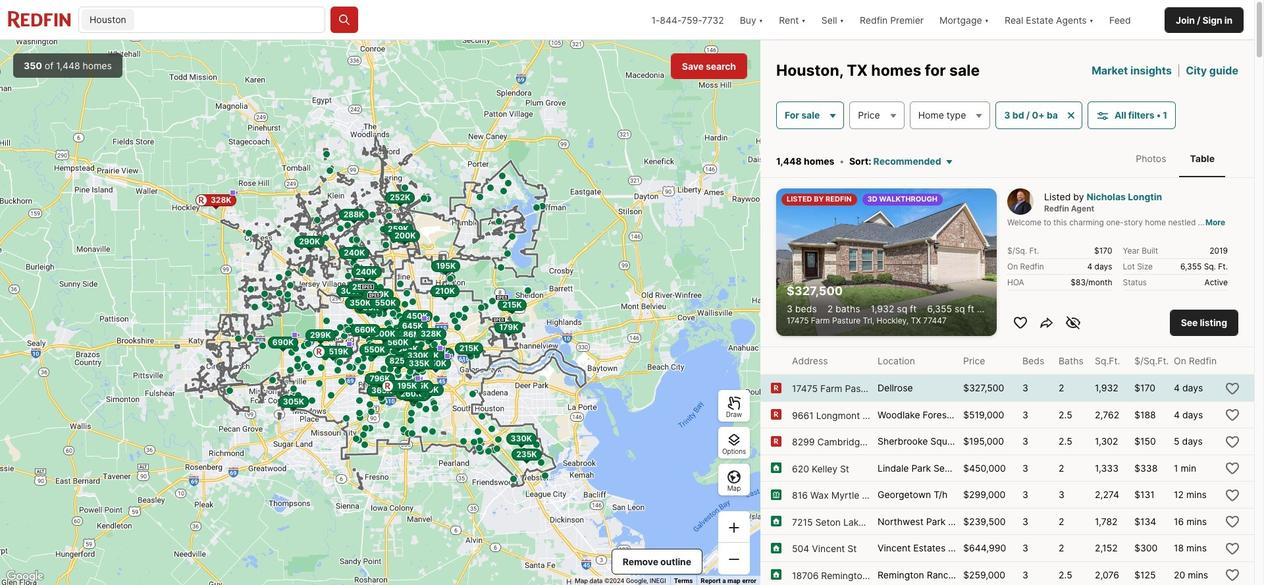 Task type: locate. For each thing, give the bounding box(es) containing it.
toggle search results table view tab
[[1180, 142, 1226, 175]]

tab list
[[1113, 140, 1239, 177]]

toggle search results photos view tab
[[1126, 142, 1178, 175]]

map region
[[0, 40, 761, 585]]

None search field
[[137, 7, 325, 34]]



Task type: describe. For each thing, give the bounding box(es) containing it.
google image
[[3, 568, 47, 585]]

agent photo image
[[1008, 189, 1034, 215]]

submit search image
[[338, 13, 351, 26]]



Task type: vqa. For each thing, say whether or not it's contained in the screenshot.
Favorite button
no



